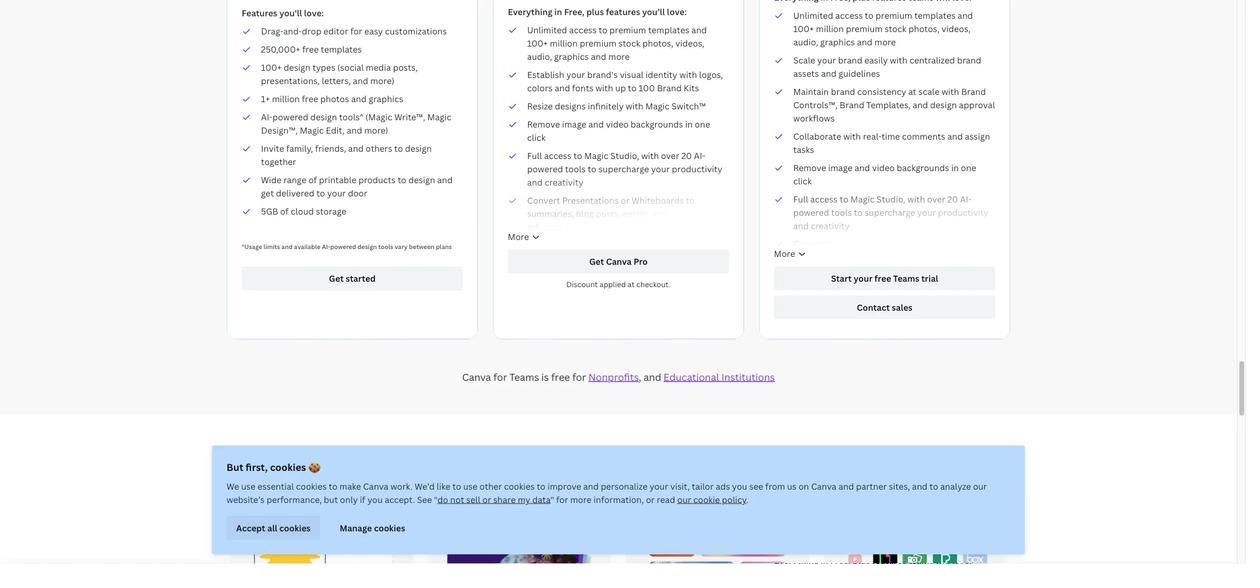 Task type: describe. For each thing, give the bounding box(es) containing it.
like
[[437, 481, 451, 492]]

2 horizontal spatial canva
[[811, 481, 837, 492]]

do not sell or share my data " for more information, or read our cookie policy .
[[438, 494, 749, 506]]

2 or from the left
[[646, 494, 655, 506]]

to up but
[[329, 481, 338, 492]]

cookies inside "button"
[[374, 522, 405, 534]]

see
[[750, 481, 764, 492]]

ads
[[716, 481, 730, 492]]

1 or from the left
[[483, 494, 491, 506]]

my
[[518, 494, 530, 506]]

0 vertical spatial you
[[566, 444, 603, 470]]

but
[[227, 461, 243, 474]]

see
[[417, 494, 432, 506]]

but first, cookies 🍪
[[227, 461, 318, 474]]

policy
[[722, 494, 747, 506]]

2 horizontal spatial for
[[573, 371, 586, 384]]

we
[[227, 481, 239, 492]]

0 horizontal spatial you
[[368, 494, 383, 506]]

1 horizontal spatial for
[[556, 494, 568, 506]]

our inside we use essential cookies to make canva work. we'd like to use other cookies to improve and personalize your visit, tailor ads you see from us on canva and partner sites, and to analyze our website's performance, but only if you accept. see "
[[973, 481, 987, 492]]

we'd
[[415, 481, 435, 492]]

1 horizontal spatial canva
[[462, 371, 491, 384]]

visit,
[[671, 481, 690, 492]]

free
[[551, 371, 570, 384]]

cookies up 'essential'
[[270, 461, 306, 474]]

not
[[450, 494, 464, 506]]

" inside we use essential cookies to make canva work. we'd like to use other cookies to improve and personalize your visit, tailor ads you see from us on canva and partner sites, and to analyze our website's performance, but only if you accept. see "
[[434, 494, 438, 506]]

to left analyze
[[930, 481, 939, 492]]

to up the data
[[537, 481, 546, 492]]

essential
[[258, 481, 294, 492]]

cookie
[[694, 494, 720, 506]]

and up do not sell or share my data " for more information, or read our cookie policy .
[[583, 481, 599, 492]]

accept
[[236, 522, 265, 534]]

manage
[[340, 522, 372, 534]]

2 use from the left
[[463, 481, 478, 492]]

educational institutions link
[[664, 371, 775, 384]]

take
[[520, 444, 562, 470]]

on
[[799, 481, 809, 492]]

teams
[[510, 371, 539, 384]]

more
[[570, 494, 592, 506]]

do not sell or share my data link
[[438, 494, 551, 506]]

partner
[[856, 481, 887, 492]]

read
[[657, 494, 676, 506]]

performance,
[[267, 494, 322, 506]]

make
[[340, 481, 361, 492]]

canva for teams is free for nonprofits , and educational institutions
[[462, 371, 775, 384]]

cookies up 'my'
[[504, 481, 535, 492]]

we use essential cookies to make canva work. we'd like to use other cookies to improve and personalize your visit, tailor ads you see from us on canva and partner sites, and to analyze our website's performance, but only if you accept. see "
[[227, 481, 987, 506]]

and right sites,
[[912, 481, 928, 492]]

first,
[[246, 461, 268, 474]]

2 " from the left
[[551, 494, 554, 506]]

is
[[542, 371, 549, 384]]

only
[[340, 494, 358, 506]]

information,
[[594, 494, 644, 506]]

educational
[[664, 371, 719, 384]]

work.
[[391, 481, 413, 492]]

data
[[533, 494, 551, 506]]

,
[[639, 371, 642, 384]]

0 horizontal spatial from
[[606, 444, 655, 470]]

accept all cookies
[[236, 522, 311, 534]]

us
[[787, 481, 797, 492]]



Task type: vqa. For each thing, say whether or not it's contained in the screenshot.
cookies
yes



Task type: locate. For each thing, give the bounding box(es) containing it.
or right sell
[[483, 494, 491, 506]]

cookies inside button
[[279, 522, 311, 534]]

canva right the on
[[811, 481, 837, 492]]

other
[[480, 481, 502, 492]]

canva up 'if' at the bottom left of the page
[[363, 481, 389, 492]]

and left partner
[[839, 481, 854, 492]]

manage cookies button
[[330, 516, 415, 540]]

to
[[495, 444, 516, 470], [704, 444, 725, 470], [329, 481, 338, 492], [453, 481, 461, 492], [537, 481, 546, 492], [930, 481, 939, 492]]

1 " from the left
[[434, 494, 438, 506]]

analyze
[[941, 481, 971, 492]]

for right free
[[573, 371, 586, 384]]

idea
[[659, 444, 700, 470]]

2 horizontal spatial you
[[732, 481, 748, 492]]

tailor
[[692, 481, 714, 492]]

0 vertical spatial from
[[606, 444, 655, 470]]

all
[[267, 522, 277, 534]]

1 vertical spatial you
[[732, 481, 748, 492]]

our right analyze
[[973, 481, 987, 492]]

1 horizontal spatial "
[[551, 494, 554, 506]]

your
[[650, 481, 669, 492]]

🍪
[[308, 461, 318, 474]]

0 horizontal spatial for
[[494, 371, 507, 384]]

you right 'if' at the bottom left of the page
[[368, 494, 383, 506]]

1 horizontal spatial you
[[566, 444, 603, 470]]

use
[[241, 481, 256, 492], [463, 481, 478, 492]]

and
[[644, 371, 662, 384], [583, 481, 599, 492], [839, 481, 854, 492], [912, 481, 928, 492]]

0 horizontal spatial our
[[678, 494, 692, 506]]

1 vertical spatial from
[[766, 481, 785, 492]]

1 horizontal spatial use
[[463, 481, 478, 492]]

and right ,
[[644, 371, 662, 384]]

0 horizontal spatial "
[[434, 494, 438, 506]]

our cookie policy link
[[678, 494, 747, 506]]

0 horizontal spatial or
[[483, 494, 491, 506]]

0 vertical spatial our
[[973, 481, 987, 492]]

for down improve on the left of the page
[[556, 494, 568, 506]]

personalize
[[601, 481, 648, 492]]

1 horizontal spatial from
[[766, 481, 785, 492]]

website's
[[227, 494, 265, 506]]

"
[[434, 494, 438, 506], [551, 494, 554, 506]]

to up ads
[[704, 444, 725, 470]]

for left teams
[[494, 371, 507, 384]]

our down "visit,"
[[678, 494, 692, 506]]

do
[[438, 494, 448, 506]]

0 horizontal spatial use
[[241, 481, 256, 492]]

use up sell
[[463, 481, 478, 492]]

or
[[483, 494, 491, 506], [646, 494, 655, 506]]

from inside we use essential cookies to make canva work. we'd like to use other cookies to improve and personalize your visit, tailor ads you see from us on canva and partner sites, and to analyze our website's performance, but only if you accept. see "
[[766, 481, 785, 492]]

cookies down the '🍪'
[[296, 481, 327, 492]]

use up website's
[[241, 481, 256, 492]]

1 horizontal spatial our
[[973, 481, 987, 492]]

improve
[[548, 481, 581, 492]]

sell
[[466, 494, 481, 506]]

for
[[494, 371, 507, 384], [573, 371, 586, 384], [556, 494, 568, 506]]

from
[[606, 444, 655, 470], [766, 481, 785, 492]]

nonprofits link
[[589, 371, 639, 384]]

tools to take you from idea to impact
[[441, 444, 796, 470]]

tools
[[441, 444, 491, 470]]

sites,
[[889, 481, 910, 492]]

" right see
[[434, 494, 438, 506]]

to right like
[[453, 481, 461, 492]]

to up other
[[495, 444, 516, 470]]

impact
[[729, 444, 796, 470]]

you
[[566, 444, 603, 470], [732, 481, 748, 492], [368, 494, 383, 506]]

institutions
[[722, 371, 775, 384]]

or left read
[[646, 494, 655, 506]]

from left 'us' at the bottom right of the page
[[766, 481, 785, 492]]

if
[[360, 494, 365, 506]]

1 horizontal spatial or
[[646, 494, 655, 506]]

cookies
[[270, 461, 306, 474], [296, 481, 327, 492], [504, 481, 535, 492], [279, 522, 311, 534], [374, 522, 405, 534]]

share
[[493, 494, 516, 506]]

0 horizontal spatial canva
[[363, 481, 389, 492]]

cookies right all
[[279, 522, 311, 534]]

" down improve on the left of the page
[[551, 494, 554, 506]]

cookies down accept.
[[374, 522, 405, 534]]

nonprofits
[[589, 371, 639, 384]]

1 use from the left
[[241, 481, 256, 492]]

canva left teams
[[462, 371, 491, 384]]

but
[[324, 494, 338, 506]]

.
[[747, 494, 749, 506]]

accept all cookies button
[[227, 516, 320, 540]]

1 vertical spatial our
[[678, 494, 692, 506]]

accept.
[[385, 494, 415, 506]]

2 vertical spatial you
[[368, 494, 383, 506]]

from up personalize
[[606, 444, 655, 470]]

manage cookies
[[340, 522, 405, 534]]

our
[[973, 481, 987, 492], [678, 494, 692, 506]]

you up improve on the left of the page
[[566, 444, 603, 470]]

canva
[[462, 371, 491, 384], [363, 481, 389, 492], [811, 481, 837, 492]]

you up policy
[[732, 481, 748, 492]]



